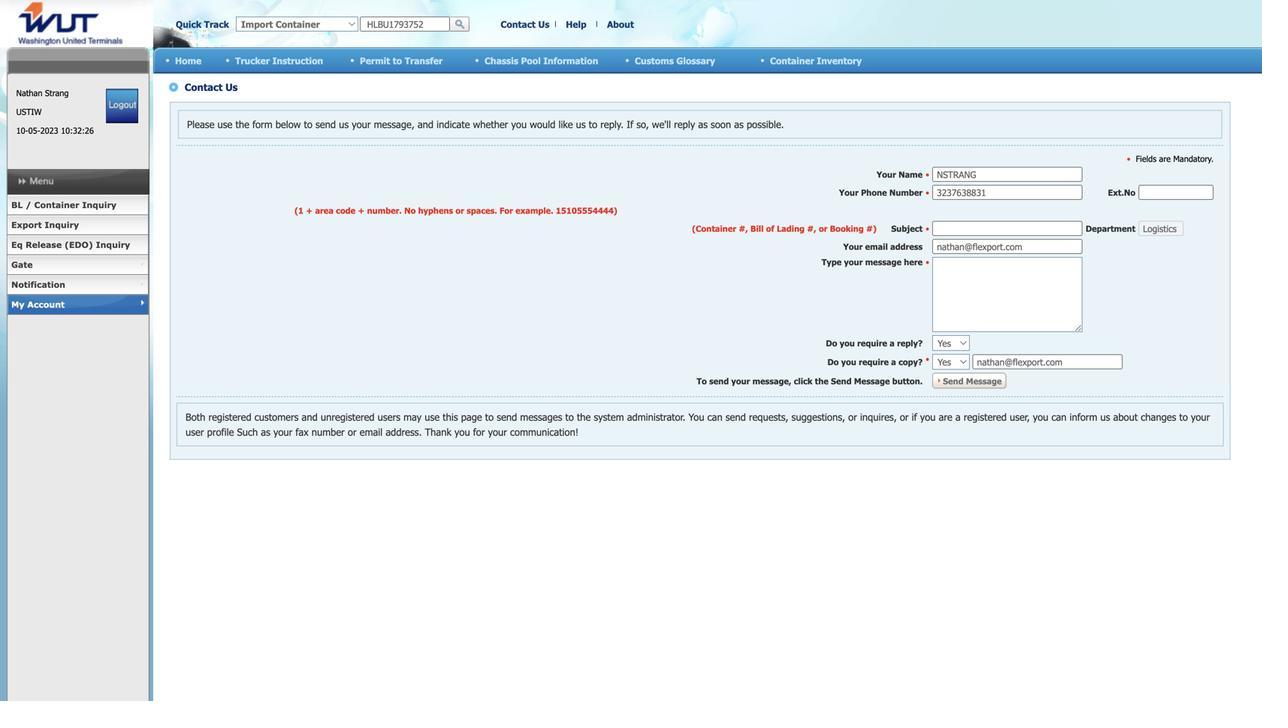 Task type: locate. For each thing, give the bounding box(es) containing it.
notification
[[11, 280, 65, 290]]

user
[[153, 300, 172, 310], [153, 319, 172, 330]]

my account link
[[7, 295, 149, 315]]

1 vertical spatial user
[[153, 319, 172, 330]]

/
[[26, 200, 31, 210]]

account
[[27, 300, 65, 310]]

2 vertical spatial inquiry
[[96, 240, 130, 250]]

permit
[[360, 55, 390, 66]]

user inside "link"
[[153, 300, 172, 310]]

user profile
[[153, 300, 201, 310]]

permit to transfer
[[360, 55, 443, 66]]

1 user from the top
[[153, 300, 172, 310]]

user down user profile
[[153, 319, 172, 330]]

(edo)
[[65, 240, 93, 250]]

my
[[11, 300, 24, 310]]

inquiry up export inquiry link in the top left of the page
[[82, 200, 117, 210]]

inquiry for (edo)
[[96, 240, 130, 250]]

1 vertical spatial container
[[34, 200, 79, 210]]

inquiry inside bl / container inquiry link
[[82, 200, 117, 210]]

2 user from the top
[[153, 319, 172, 330]]

inquiry inside eq release (edo) inquiry link
[[96, 240, 130, 250]]

export inquiry link
[[7, 215, 149, 235]]

10:32:26
[[61, 126, 94, 136]]

gate
[[11, 260, 33, 270]]

notification link
[[7, 275, 149, 295]]

export inquiry
[[11, 220, 79, 230]]

container left inventory
[[770, 55, 815, 66]]

about link
[[607, 19, 634, 30]]

0 vertical spatial container
[[770, 55, 815, 66]]

bl / container inquiry link
[[7, 195, 149, 215]]

0 vertical spatial inquiry
[[82, 200, 117, 210]]

track
[[204, 19, 229, 30]]

user left profile
[[153, 300, 172, 310]]

0 vertical spatial user
[[153, 300, 172, 310]]

inquiry right "(edo)"
[[96, 240, 130, 250]]

to
[[393, 55, 402, 66]]

container up export inquiry
[[34, 200, 79, 210]]

profile
[[175, 300, 201, 310]]

user profile link
[[149, 295, 291, 315]]

contact us link
[[501, 19, 550, 30]]

login image
[[106, 89, 138, 123]]

None text field
[[360, 17, 450, 32]]

inquiry
[[82, 200, 117, 210], [45, 220, 79, 230], [96, 240, 130, 250]]

10-05-2023 10:32:26
[[16, 126, 94, 136]]

chassis
[[485, 55, 519, 66]]

nathan strang
[[16, 88, 69, 98]]

inquiry down bl / container inquiry
[[45, 220, 79, 230]]

eq
[[11, 240, 23, 250]]

user privilege link
[[149, 315, 291, 335]]

container
[[770, 55, 815, 66], [34, 200, 79, 210]]

quick
[[176, 19, 202, 30]]

nathan
[[16, 88, 42, 98]]

inventory
[[817, 55, 862, 66]]

gate link
[[7, 255, 149, 275]]

1 horizontal spatial container
[[770, 55, 815, 66]]

my account
[[11, 300, 65, 310]]

0 horizontal spatial container
[[34, 200, 79, 210]]

trucker instruction
[[235, 55, 323, 66]]

strang
[[45, 88, 69, 98]]

help
[[566, 19, 587, 30]]

ustiw
[[16, 107, 42, 117]]

bl
[[11, 200, 23, 210]]

1 vertical spatial inquiry
[[45, 220, 79, 230]]



Task type: vqa. For each thing, say whether or not it's contained in the screenshot.
'Bl'
yes



Task type: describe. For each thing, give the bounding box(es) containing it.
information
[[544, 55, 599, 66]]

eq release (edo) inquiry link
[[7, 235, 149, 255]]

home
[[175, 55, 202, 66]]

customs glossary
[[635, 55, 716, 66]]

contact
[[501, 19, 536, 30]]

inquiry for container
[[82, 200, 117, 210]]

inquiry inside export inquiry link
[[45, 220, 79, 230]]

trucker
[[235, 55, 270, 66]]

export
[[11, 220, 42, 230]]

chassis pool information
[[485, 55, 599, 66]]

user for user profile
[[153, 300, 172, 310]]

help link
[[566, 19, 587, 30]]

10-
[[16, 126, 28, 136]]

bl / container inquiry
[[11, 200, 117, 210]]

customs
[[635, 55, 674, 66]]

release
[[26, 240, 62, 250]]

pool
[[521, 55, 541, 66]]

privilege
[[175, 319, 210, 330]]

instruction
[[273, 55, 323, 66]]

user for user privilege
[[153, 319, 172, 330]]

contact us
[[501, 19, 550, 30]]

05-
[[28, 126, 40, 136]]

glossary
[[677, 55, 716, 66]]

user privilege
[[153, 319, 210, 330]]

about
[[607, 19, 634, 30]]

us
[[539, 19, 550, 30]]

transfer
[[405, 55, 443, 66]]

eq release (edo) inquiry
[[11, 240, 130, 250]]

container inventory
[[770, 55, 862, 66]]

2023
[[40, 126, 58, 136]]

quick track
[[176, 19, 229, 30]]



